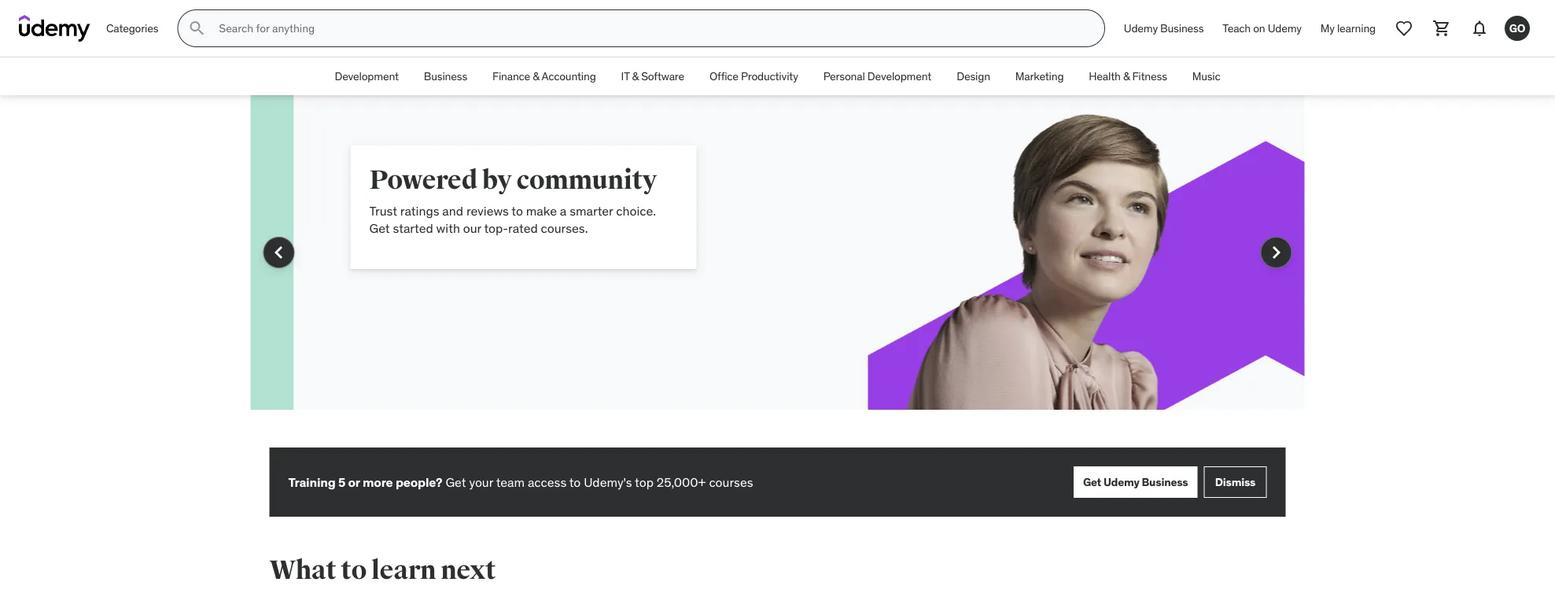 Task type: vqa. For each thing, say whether or not it's contained in the screenshot.
to inside the POWERED BY COMMUNITY TRUST RATINGS AND REVIEWS TO MAKE A SMARTER CHOICE. GET STARTED WITH OUR TOP-RATED COURSES.
yes



Task type: describe. For each thing, give the bounding box(es) containing it.
it & software
[[621, 69, 684, 83]]

accounting
[[542, 69, 596, 83]]

community
[[474, 164, 615, 196]]

more
[[363, 474, 393, 490]]

rated
[[466, 220, 496, 236]]

it & software link
[[609, 57, 697, 95]]

udemy image
[[19, 15, 90, 42]]

powered by community trust ratings and reviews to make a smarter choice. get started with our top-rated courses.
[[327, 164, 615, 236]]

dismiss button
[[1204, 467, 1267, 498]]

finance
[[493, 69, 530, 83]]

5
[[338, 474, 345, 490]]

teach on udemy
[[1223, 21, 1302, 35]]

top-
[[442, 220, 466, 236]]

go link
[[1499, 9, 1536, 47]]

choice.
[[574, 203, 614, 219]]

2 horizontal spatial get
[[1083, 475, 1101, 489]]

design link
[[944, 57, 1003, 95]]

1 horizontal spatial get
[[446, 474, 466, 490]]

udemy business link
[[1115, 9, 1213, 47]]

health & fitness link
[[1077, 57, 1180, 95]]

trust
[[327, 203, 355, 219]]

training
[[288, 474, 336, 490]]

dismiss
[[1215, 475, 1256, 489]]

it
[[621, 69, 630, 83]]

2 vertical spatial to
[[341, 554, 367, 586]]

teach on udemy link
[[1213, 9, 1311, 47]]

wishlist image
[[1395, 19, 1414, 38]]

finance & accounting
[[493, 69, 596, 83]]

& for accounting
[[533, 69, 539, 83]]

next
[[441, 554, 496, 586]]

on
[[1253, 21, 1265, 35]]

next image
[[1264, 240, 1289, 265]]

Search for anything text field
[[216, 15, 1086, 42]]

notifications image
[[1470, 19, 1489, 38]]

get udemy business
[[1083, 475, 1188, 489]]

fitness
[[1132, 69, 1167, 83]]

2 vertical spatial business
[[1142, 475, 1188, 489]]

or
[[348, 474, 360, 490]]

software
[[641, 69, 684, 83]]

training 5 or more people? get your team access to udemy's top 25,000+ courses
[[288, 474, 753, 490]]

personal development
[[823, 69, 932, 83]]

& for fitness
[[1123, 69, 1130, 83]]

business link
[[411, 57, 480, 95]]

reviews
[[424, 203, 467, 219]]

carousel element
[[0, 95, 1306, 448]]

office productivity link
[[697, 57, 811, 95]]



Task type: locate. For each thing, give the bounding box(es) containing it.
development
[[335, 69, 399, 83], [868, 69, 932, 83]]

1 vertical spatial to
[[569, 474, 581, 490]]

make
[[484, 203, 515, 219]]

powered
[[327, 164, 436, 196]]

0 horizontal spatial development
[[335, 69, 399, 83]]

and
[[400, 203, 421, 219]]

office
[[710, 69, 739, 83]]

productivity
[[741, 69, 798, 83]]

personal
[[823, 69, 865, 83]]

access
[[528, 474, 567, 490]]

1 horizontal spatial &
[[632, 69, 639, 83]]

marketing
[[1016, 69, 1064, 83]]

2 horizontal spatial to
[[569, 474, 581, 490]]

submit search image
[[188, 19, 206, 38]]

by
[[440, 164, 470, 196]]

1 development from the left
[[335, 69, 399, 83]]

& for software
[[632, 69, 639, 83]]

& right health
[[1123, 69, 1130, 83]]

0 vertical spatial business
[[1160, 21, 1204, 35]]

what to learn next
[[269, 554, 496, 586]]

business
[[1160, 21, 1204, 35], [424, 69, 467, 83], [1142, 475, 1188, 489]]

1 vertical spatial business
[[424, 69, 467, 83]]

business left the finance
[[424, 69, 467, 83]]

to up rated
[[470, 203, 481, 219]]

music link
[[1180, 57, 1233, 95]]

to left learn
[[341, 554, 367, 586]]

categories button
[[97, 9, 168, 47]]

with
[[394, 220, 418, 236]]

health
[[1089, 69, 1121, 83]]

people?
[[396, 474, 442, 490]]

teach
[[1223, 21, 1251, 35]]

my
[[1321, 21, 1335, 35]]

to right access
[[569, 474, 581, 490]]

finance & accounting link
[[480, 57, 609, 95]]

top
[[635, 474, 654, 490]]

started
[[351, 220, 391, 236]]

business left dismiss
[[1142, 475, 1188, 489]]

smarter
[[528, 203, 571, 219]]

what
[[269, 554, 336, 586]]

3 & from the left
[[1123, 69, 1130, 83]]

0 horizontal spatial to
[[341, 554, 367, 586]]

learning
[[1337, 21, 1376, 35]]

development link
[[322, 57, 411, 95]]

marketing link
[[1003, 57, 1077, 95]]

get inside powered by community trust ratings and reviews to make a smarter choice. get started with our top-rated courses.
[[327, 220, 348, 236]]

get
[[327, 220, 348, 236], [446, 474, 466, 490], [1083, 475, 1101, 489]]

25,000+
[[657, 474, 706, 490]]

udemy business
[[1124, 21, 1204, 35]]

my learning link
[[1311, 9, 1385, 47]]

music
[[1192, 69, 1221, 83]]

a
[[518, 203, 525, 219]]

&
[[533, 69, 539, 83], [632, 69, 639, 83], [1123, 69, 1130, 83]]

team
[[496, 474, 525, 490]]

to
[[470, 203, 481, 219], [569, 474, 581, 490], [341, 554, 367, 586]]

previous image
[[266, 240, 291, 265]]

0 horizontal spatial get
[[327, 220, 348, 236]]

courses.
[[499, 220, 546, 236]]

health & fitness
[[1089, 69, 1167, 83]]

0 horizontal spatial &
[[533, 69, 539, 83]]

udemy
[[1124, 21, 1158, 35], [1268, 21, 1302, 35], [1104, 475, 1140, 489]]

ratings
[[358, 203, 397, 219]]

to inside powered by community trust ratings and reviews to make a smarter choice. get started with our top-rated courses.
[[470, 203, 481, 219]]

design
[[957, 69, 990, 83]]

get udemy business link
[[1074, 467, 1198, 498]]

personal development link
[[811, 57, 944, 95]]

0 vertical spatial to
[[470, 203, 481, 219]]

& right the finance
[[533, 69, 539, 83]]

shopping cart with 0 items image
[[1433, 19, 1451, 38]]

office productivity
[[710, 69, 798, 83]]

1 & from the left
[[533, 69, 539, 83]]

& right "it"
[[632, 69, 639, 83]]

1 horizontal spatial to
[[470, 203, 481, 219]]

our
[[421, 220, 439, 236]]

courses
[[709, 474, 753, 490]]

go
[[1509, 21, 1526, 35]]

learn
[[371, 554, 436, 586]]

2 development from the left
[[868, 69, 932, 83]]

2 & from the left
[[632, 69, 639, 83]]

2 horizontal spatial &
[[1123, 69, 1130, 83]]

business up music
[[1160, 21, 1204, 35]]

1 horizontal spatial development
[[868, 69, 932, 83]]

my learning
[[1321, 21, 1376, 35]]

udemy's
[[584, 474, 632, 490]]

your
[[469, 474, 493, 490]]

categories
[[106, 21, 158, 35]]



